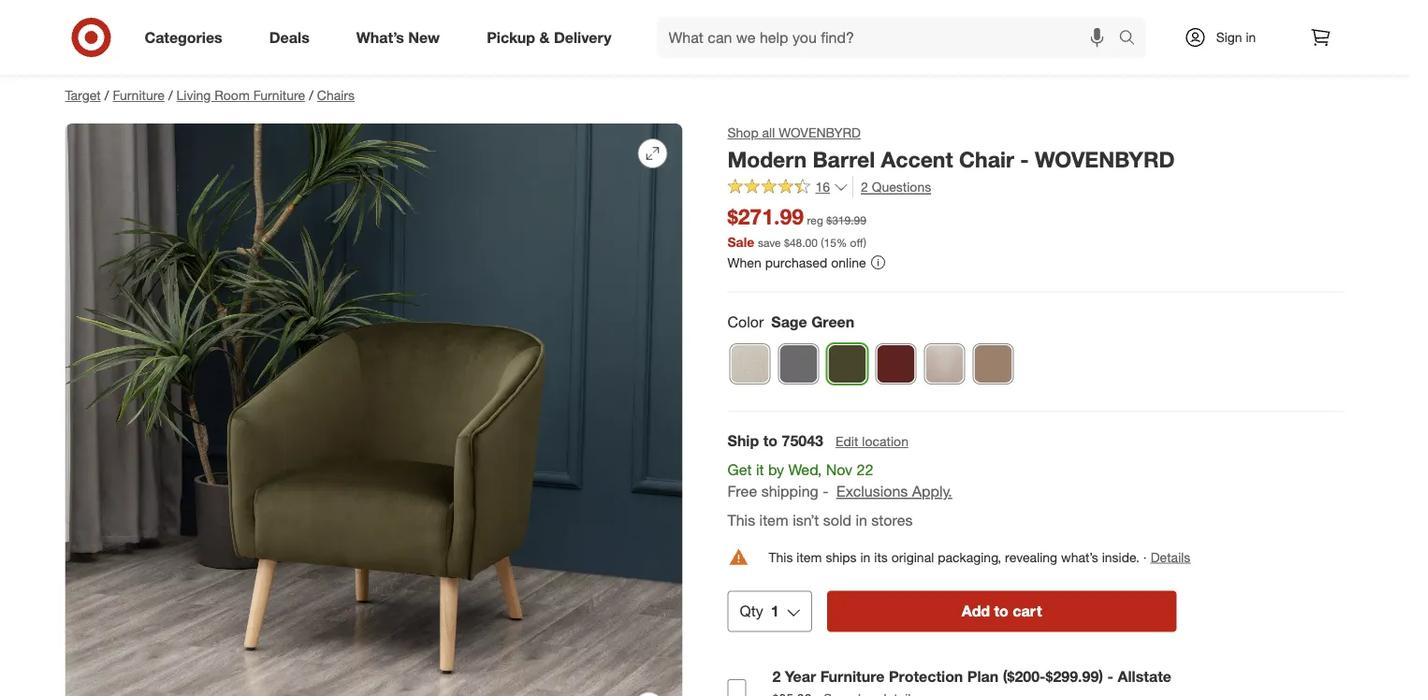 Task type: locate. For each thing, give the bounding box(es) containing it.
1 horizontal spatial item
[[797, 549, 822, 565]]

sign in link
[[1168, 17, 1285, 58]]

furniture right year
[[820, 667, 885, 686]]

this for this item isn't sold in stores
[[728, 511, 755, 529]]

furniture for 2
[[820, 667, 885, 686]]

to inside button
[[994, 602, 1009, 621]]

isn't
[[793, 511, 819, 529]]

in right sold
[[856, 511, 867, 529]]

get
[[728, 461, 752, 479]]

1 vertical spatial item
[[797, 549, 822, 565]]

2 left year
[[772, 667, 781, 686]]

1 vertical spatial -
[[823, 482, 829, 501]]

its
[[874, 549, 888, 565]]

new
[[408, 28, 440, 46]]

2 year furniture protection plan ($200-$299.99) - allstate
[[772, 667, 1172, 686]]

- down nov
[[823, 482, 829, 501]]

2 down barrel
[[861, 179, 868, 195]]

$
[[784, 235, 790, 249]]

1 vertical spatial 2
[[772, 667, 781, 686]]

categories link
[[129, 17, 246, 58]]

(
[[821, 235, 824, 249]]

pickup
[[487, 28, 535, 46]]

0 vertical spatial 2
[[861, 179, 868, 195]]

0 vertical spatial to
[[763, 432, 778, 450]]

2 vertical spatial -
[[1108, 667, 1114, 686]]

- right 'chair'
[[1020, 146, 1029, 172]]

target
[[65, 87, 101, 103]]

online
[[831, 254, 866, 270]]

modern barrel accent chair - wovenbyrd, 1 of 16 image
[[65, 124, 683, 696]]

add
[[962, 602, 990, 621]]

protection
[[889, 667, 963, 686]]

None checkbox
[[728, 679, 746, 696]]

categories
[[145, 28, 222, 46]]

item left isn't on the right of the page
[[759, 511, 789, 529]]

0 horizontal spatial to
[[763, 432, 778, 450]]

)
[[864, 235, 867, 249]]

0 horizontal spatial -
[[823, 482, 829, 501]]

0 horizontal spatial item
[[759, 511, 789, 529]]

$299.99)
[[1046, 667, 1103, 686]]

cream faux shearling image
[[925, 344, 964, 384]]

when
[[728, 254, 762, 270]]

chairs link
[[317, 87, 355, 103]]

reg
[[807, 213, 823, 227]]

0 vertical spatial item
[[759, 511, 789, 529]]

this item isn't sold in stores
[[728, 511, 913, 529]]

this for this item ships in its original packaging, revealing what's inside. · details
[[769, 549, 793, 565]]

chair
[[959, 146, 1014, 172]]

1 horizontal spatial this
[[769, 549, 793, 565]]

item left ships
[[797, 549, 822, 565]]

- inside shop all wovenbyrd modern barrel accent chair - wovenbyrd
[[1020, 146, 1029, 172]]

furniture
[[113, 87, 165, 103], [253, 87, 305, 103], [820, 667, 885, 686]]

2 horizontal spatial -
[[1108, 667, 1114, 686]]

sage
[[771, 312, 807, 331]]

0 vertical spatial in
[[1246, 29, 1256, 45]]

0 horizontal spatial /
[[105, 87, 109, 103]]

1 horizontal spatial -
[[1020, 146, 1029, 172]]

/ right "target"
[[105, 87, 109, 103]]

1 / from the left
[[105, 87, 109, 103]]

($200-
[[1003, 667, 1046, 686]]

16 link
[[728, 177, 849, 199]]

0 vertical spatial wovenbyrd
[[779, 124, 861, 141]]

0 horizontal spatial 2
[[772, 667, 781, 686]]

barrel
[[813, 146, 875, 172]]

by
[[768, 461, 784, 479]]

item for ships
[[797, 549, 822, 565]]

0 vertical spatial -
[[1020, 146, 1029, 172]]

shop
[[728, 124, 759, 141]]

shop all wovenbyrd modern barrel accent chair - wovenbyrd
[[728, 124, 1175, 172]]

this
[[728, 511, 755, 529], [769, 549, 793, 565]]

2 questions link
[[853, 177, 931, 198]]

48.00
[[790, 235, 818, 249]]

1 vertical spatial wovenbyrd
[[1035, 146, 1175, 172]]

this down isn't on the right of the page
[[769, 549, 793, 565]]

2 for 2 year furniture protection plan ($200-$299.99) - allstate
[[772, 667, 781, 686]]

pickup & delivery link
[[471, 17, 635, 58]]

item
[[759, 511, 789, 529], [797, 549, 822, 565]]

1 vertical spatial to
[[994, 602, 1009, 621]]

sage green image
[[828, 344, 867, 384]]

item for isn't
[[759, 511, 789, 529]]

1 horizontal spatial to
[[994, 602, 1009, 621]]

2 / from the left
[[168, 87, 173, 103]]

furniture link
[[113, 87, 165, 103]]

·
[[1143, 549, 1147, 565]]

2 horizontal spatial /
[[309, 87, 313, 103]]

furniture left living
[[113, 87, 165, 103]]

inside.
[[1102, 549, 1140, 565]]

0 horizontal spatial wovenbyrd
[[779, 124, 861, 141]]

in left its at bottom right
[[860, 549, 871, 565]]

exclusions apply. link
[[836, 482, 952, 501]]

plan
[[967, 667, 999, 686]]

- left allstate
[[1108, 667, 1114, 686]]

wovenbyrd
[[779, 124, 861, 141], [1035, 146, 1175, 172]]

2 vertical spatial in
[[860, 549, 871, 565]]

it
[[756, 461, 764, 479]]

0 horizontal spatial this
[[728, 511, 755, 529]]

/ left chairs
[[309, 87, 313, 103]]

to right add
[[994, 602, 1009, 621]]

1 vertical spatial this
[[769, 549, 793, 565]]

15
[[824, 235, 836, 249]]

sold
[[823, 511, 852, 529]]

in right sign
[[1246, 29, 1256, 45]]

this down free on the bottom of page
[[728, 511, 755, 529]]

1 vertical spatial in
[[856, 511, 867, 529]]

search button
[[1110, 17, 1155, 62]]

3 / from the left
[[309, 87, 313, 103]]

furniture right room
[[253, 87, 305, 103]]

/
[[105, 87, 109, 103], [168, 87, 173, 103], [309, 87, 313, 103]]

in
[[1246, 29, 1256, 45], [856, 511, 867, 529], [860, 549, 871, 565]]

/ left living
[[168, 87, 173, 103]]

search
[[1110, 30, 1155, 48]]

heathered gray image
[[779, 344, 818, 384]]

1 horizontal spatial /
[[168, 87, 173, 103]]

to right ship
[[763, 432, 778, 450]]

1 horizontal spatial 2
[[861, 179, 868, 195]]

modern
[[728, 146, 807, 172]]

packaging,
[[938, 549, 1001, 565]]

2 horizontal spatial furniture
[[820, 667, 885, 686]]

0 horizontal spatial furniture
[[113, 87, 165, 103]]

target / furniture / living room furniture / chairs
[[65, 87, 355, 103]]

2
[[861, 179, 868, 195], [772, 667, 781, 686]]

0 vertical spatial this
[[728, 511, 755, 529]]

target link
[[65, 87, 101, 103]]



Task type: describe. For each thing, give the bounding box(es) containing it.
questions
[[872, 179, 931, 195]]

$319.99
[[827, 213, 866, 227]]

1 horizontal spatial furniture
[[253, 87, 305, 103]]

- inside get it by wed, nov 22 free shipping - exclusions apply.
[[823, 482, 829, 501]]

green
[[811, 312, 855, 331]]

color
[[728, 312, 764, 331]]

free
[[728, 482, 757, 501]]

sign
[[1216, 29, 1242, 45]]

in inside sign in link
[[1246, 29, 1256, 45]]

purchased
[[765, 254, 828, 270]]

%
[[836, 235, 847, 249]]

sale
[[728, 233, 754, 250]]

to for ship
[[763, 432, 778, 450]]

accent
[[881, 146, 953, 172]]

cart
[[1013, 602, 1042, 621]]

exclusions
[[836, 482, 908, 501]]

edit location
[[836, 433, 909, 450]]

to for add
[[994, 602, 1009, 621]]

details
[[1151, 549, 1191, 565]]

room
[[215, 87, 250, 103]]

light brown velvet image
[[974, 344, 1013, 384]]

$271.99
[[728, 204, 804, 230]]

wed,
[[788, 461, 822, 479]]

ship
[[728, 432, 759, 450]]

get it by wed, nov 22 free shipping - exclusions apply.
[[728, 461, 952, 501]]

&
[[539, 28, 550, 46]]

sign in
[[1216, 29, 1256, 45]]

2 questions
[[861, 179, 931, 195]]

when purchased online
[[728, 254, 866, 270]]

revealing
[[1005, 549, 1058, 565]]

save
[[758, 235, 781, 249]]

add to cart
[[962, 602, 1042, 621]]

apply.
[[912, 482, 952, 501]]

pickup & delivery
[[487, 28, 612, 46]]

75043
[[782, 432, 823, 450]]

delivery
[[554, 28, 612, 46]]

qty
[[740, 602, 763, 621]]

year
[[785, 667, 816, 686]]

shipping
[[761, 482, 819, 501]]

living room furniture link
[[176, 87, 305, 103]]

off
[[850, 235, 864, 249]]

add to cart button
[[827, 591, 1177, 632]]

original
[[892, 549, 934, 565]]

- for ($200-
[[1108, 667, 1114, 686]]

16
[[816, 179, 830, 195]]

what's
[[1061, 549, 1098, 565]]

what's
[[356, 28, 404, 46]]

what's new
[[356, 28, 440, 46]]

$271.99 reg $319.99 sale save $ 48.00 ( 15 % off )
[[728, 204, 867, 250]]

22
[[857, 461, 873, 479]]

1 horizontal spatial wovenbyrd
[[1035, 146, 1175, 172]]

deals link
[[253, 17, 333, 58]]

edit
[[836, 433, 858, 450]]

advertisement region
[[50, 22, 1360, 67]]

location
[[862, 433, 909, 450]]

living
[[176, 87, 211, 103]]

details link
[[1151, 549, 1191, 565]]

chairs
[[317, 87, 355, 103]]

What can we help you find? suggestions appear below search field
[[657, 17, 1123, 58]]

cream image
[[730, 344, 770, 384]]

2 for 2 questions
[[861, 179, 868, 195]]

1
[[771, 602, 779, 621]]

ships
[[826, 549, 857, 565]]

nov
[[826, 461, 853, 479]]

allstate
[[1118, 667, 1172, 686]]

deals
[[269, 28, 310, 46]]

color sage green
[[728, 312, 855, 331]]

- for accent
[[1020, 146, 1029, 172]]

stores
[[871, 511, 913, 529]]

ship to 75043
[[728, 432, 823, 450]]

qty 1
[[740, 602, 779, 621]]

sienna red image
[[876, 344, 916, 384]]

all
[[762, 124, 775, 141]]

what's new link
[[340, 17, 463, 58]]

furniture for target
[[113, 87, 165, 103]]

edit location button
[[835, 432, 909, 452]]

this item ships in its original packaging, revealing what's inside. · details
[[769, 549, 1191, 565]]



Task type: vqa. For each thing, say whether or not it's contained in the screenshot.
GET IT BY WED, NOV 22 FREE SHIPPING - EXCLUSIONS APPLY. on the right bottom
yes



